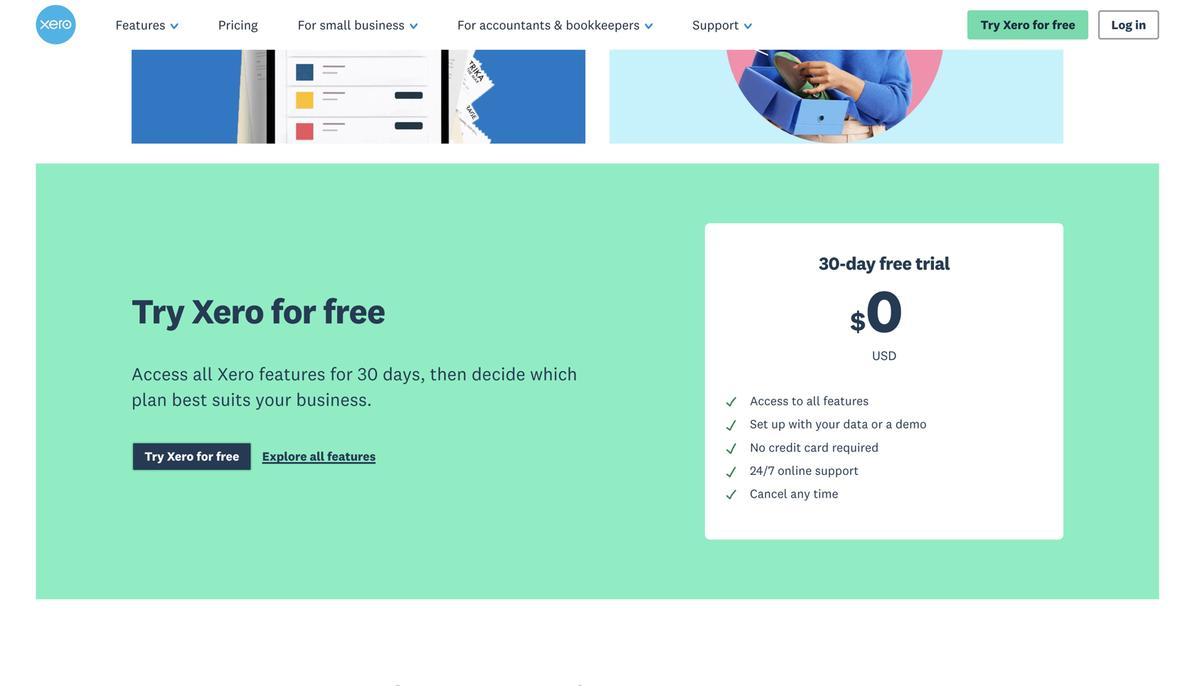 Task type: locate. For each thing, give the bounding box(es) containing it.
0 vertical spatial features
[[259, 363, 326, 385]]

0 horizontal spatial your
[[255, 388, 292, 411]]

2 vertical spatial included image
[[725, 489, 738, 502]]

access up 'plan' on the bottom left of the page
[[132, 363, 188, 385]]

support
[[815, 463, 859, 479]]

in
[[1136, 17, 1147, 32]]

1 vertical spatial all
[[807, 394, 820, 409]]

0 vertical spatial try
[[981, 17, 1001, 32]]

features
[[116, 17, 165, 33]]

0 horizontal spatial try xero for free link
[[132, 442, 252, 472]]

cancel
[[750, 487, 788, 502]]

1 for from the left
[[298, 17, 317, 33]]

features up business.
[[259, 363, 326, 385]]

online
[[778, 463, 812, 479]]

features for xero
[[259, 363, 326, 385]]

up
[[772, 417, 786, 432]]

card
[[804, 440, 829, 455]]

support button
[[673, 0, 772, 50]]

1 vertical spatial included image
[[725, 466, 738, 478]]

features down business.
[[327, 449, 376, 464]]

pricing
[[218, 17, 258, 33]]

2 vertical spatial try
[[145, 449, 164, 464]]

or
[[872, 417, 883, 432]]

included image left no
[[725, 442, 738, 455]]

all right to
[[807, 394, 820, 409]]

explore
[[262, 449, 307, 464]]

business
[[354, 17, 405, 33]]

2 included image from the top
[[725, 419, 738, 432]]

2 for from the left
[[458, 17, 476, 33]]

0 vertical spatial try xero for free link
[[968, 10, 1089, 40]]

1 vertical spatial access
[[750, 394, 789, 409]]

included image for no credit card required
[[725, 442, 738, 455]]

for
[[1033, 17, 1050, 32], [271, 290, 316, 333], [330, 363, 353, 385], [197, 449, 213, 464]]

2 horizontal spatial features
[[824, 394, 869, 409]]

your right suits
[[255, 388, 292, 411]]

set
[[750, 417, 768, 432]]

0 horizontal spatial for
[[298, 17, 317, 33]]

decide
[[472, 363, 526, 385]]

free right day
[[880, 252, 912, 275]]

try xero for free link for log in
[[968, 10, 1089, 40]]

included image for access to all features
[[725, 396, 738, 409]]

all up best
[[193, 363, 213, 385]]

&
[[554, 17, 563, 33]]

log in link
[[1099, 10, 1160, 40]]

included image left 24/7
[[725, 466, 738, 478]]

0 horizontal spatial access
[[132, 363, 188, 385]]

0 vertical spatial try xero for free
[[981, 17, 1076, 32]]

all
[[193, 363, 213, 385], [807, 394, 820, 409], [310, 449, 325, 464]]

features inside access all xero features for 30 days, then decide which plan best suits your business.
[[259, 363, 326, 385]]

included image
[[725, 442, 738, 455], [725, 466, 738, 478]]

0 vertical spatial access
[[132, 363, 188, 385]]

day
[[846, 252, 876, 275]]

24/7 online support
[[750, 463, 859, 479]]

1 horizontal spatial for
[[458, 17, 476, 33]]

a
[[886, 417, 893, 432]]

features up set up with your data or a demo
[[824, 394, 869, 409]]

features
[[259, 363, 326, 385], [824, 394, 869, 409], [327, 449, 376, 464]]

best
[[172, 388, 207, 411]]

access
[[132, 363, 188, 385], [750, 394, 789, 409]]

0 vertical spatial included image
[[725, 396, 738, 409]]

1 included image from the top
[[725, 396, 738, 409]]

days,
[[383, 363, 426, 385]]

1 horizontal spatial access
[[750, 394, 789, 409]]

included image left set
[[725, 419, 738, 432]]

your
[[255, 388, 292, 411], [816, 417, 840, 432]]

try xero for free link for explore all features
[[132, 442, 252, 472]]

all inside access all xero features for 30 days, then decide which plan best suits your business.
[[193, 363, 213, 385]]

1 horizontal spatial features
[[327, 449, 376, 464]]

try xero for free for explore all features
[[145, 449, 239, 464]]

0 vertical spatial all
[[193, 363, 213, 385]]

0 vertical spatial your
[[255, 388, 292, 411]]

for left accountants
[[458, 17, 476, 33]]

1 vertical spatial try xero for free link
[[132, 442, 252, 472]]

0 vertical spatial included image
[[725, 442, 738, 455]]

1 vertical spatial try xero for free
[[132, 290, 385, 333]]

1 vertical spatial included image
[[725, 419, 738, 432]]

access for access all xero features for 30 days, then decide which plan best suits your business.
[[132, 363, 188, 385]]

access up up
[[750, 394, 789, 409]]

try xero for free link
[[968, 10, 1089, 40], [132, 442, 252, 472]]

1 horizontal spatial try xero for free link
[[968, 10, 1089, 40]]

try
[[981, 17, 1001, 32], [132, 290, 185, 333], [145, 449, 164, 464]]

1 vertical spatial features
[[824, 394, 869, 409]]

try for explore all features
[[145, 449, 164, 464]]

1 included image from the top
[[725, 442, 738, 455]]

included image left to
[[725, 396, 738, 409]]

for
[[298, 17, 317, 33], [458, 17, 476, 33]]

for left the small
[[298, 17, 317, 33]]

all right explore at the bottom of the page
[[310, 449, 325, 464]]

set up with your data or a demo
[[750, 417, 927, 432]]

for accountants & bookkeepers button
[[438, 0, 673, 50]]

24/7
[[750, 463, 775, 479]]

for accountants & bookkeepers
[[458, 17, 640, 33]]

which
[[530, 363, 578, 385]]

2 vertical spatial all
[[310, 449, 325, 464]]

for small business button
[[278, 0, 438, 50]]

to
[[792, 394, 804, 409]]

try xero for free
[[981, 17, 1076, 32], [132, 290, 385, 333], [145, 449, 239, 464]]

trial
[[916, 252, 950, 275]]

3 included image from the top
[[725, 489, 738, 502]]

xero
[[1003, 17, 1030, 32], [192, 290, 264, 333], [217, 363, 254, 385], [167, 449, 194, 464]]

1 horizontal spatial all
[[310, 449, 325, 464]]

1 horizontal spatial your
[[816, 417, 840, 432]]

2 included image from the top
[[725, 466, 738, 478]]

your up "card"
[[816, 417, 840, 432]]

access all xero features for 30 days, then decide which plan best suits your business.
[[132, 363, 578, 411]]

for small business
[[298, 17, 405, 33]]

2 vertical spatial try xero for free
[[145, 449, 239, 464]]

0 horizontal spatial features
[[259, 363, 326, 385]]

access inside access all xero features for 30 days, then decide which plan best suits your business.
[[132, 363, 188, 385]]

free
[[1053, 17, 1076, 32], [880, 252, 912, 275], [323, 290, 385, 333], [216, 449, 239, 464]]

try xero for free for log in
[[981, 17, 1076, 32]]

included image left cancel
[[725, 489, 738, 502]]

included image
[[725, 396, 738, 409], [725, 419, 738, 432], [725, 489, 738, 502]]

all inside explore all features link
[[310, 449, 325, 464]]

30
[[358, 363, 378, 385]]

support
[[693, 17, 739, 33]]

0 horizontal spatial all
[[193, 363, 213, 385]]



Task type: describe. For each thing, give the bounding box(es) containing it.
$
[[851, 305, 866, 338]]

usd
[[872, 347, 897, 364]]

30-
[[819, 252, 846, 275]]

for inside access all xero features for 30 days, then decide which plan best suits your business.
[[330, 363, 353, 385]]

2 horizontal spatial all
[[807, 394, 820, 409]]

required
[[832, 440, 879, 455]]

data
[[844, 417, 868, 432]]

plan
[[132, 388, 167, 411]]

credit
[[769, 440, 801, 455]]

for for for accountants & bookkeepers
[[458, 17, 476, 33]]

suits
[[212, 388, 251, 411]]

features for all
[[824, 394, 869, 409]]

bookkeepers
[[566, 17, 640, 33]]

no
[[750, 440, 766, 455]]

demo
[[896, 417, 927, 432]]

log in
[[1112, 17, 1147, 32]]

free left log
[[1053, 17, 1076, 32]]

accountants
[[480, 17, 551, 33]]

small
[[320, 17, 351, 33]]

included image for set up with your data or a demo
[[725, 419, 738, 432]]

explore all features
[[262, 449, 376, 464]]

time
[[814, 487, 839, 502]]

$ 0 usd
[[851, 274, 903, 364]]

free up 30
[[323, 290, 385, 333]]

free left explore at the bottom of the page
[[216, 449, 239, 464]]

business.
[[296, 388, 372, 411]]

a retail store owner holds a shoe box and smiles at the camera image
[[705, 0, 968, 144]]

0
[[866, 274, 903, 348]]

all for xero
[[193, 363, 213, 385]]

xero homepage image
[[36, 5, 76, 45]]

log
[[1112, 17, 1133, 32]]

2 vertical spatial features
[[327, 449, 376, 464]]

1 vertical spatial try
[[132, 290, 185, 333]]

pricing link
[[198, 0, 278, 50]]

all for features
[[310, 449, 325, 464]]

your inside access all xero features for 30 days, then decide which plan best suits your business.
[[255, 388, 292, 411]]

included image for cancel any time
[[725, 489, 738, 502]]

access for access to all features
[[750, 394, 789, 409]]

a tablet device shows scanned bills and statements over a pile of paperwork image
[[179, 0, 538, 144]]

features button
[[96, 0, 198, 50]]

for for for small business
[[298, 17, 317, 33]]

no credit card required
[[750, 440, 879, 455]]

cancel any time
[[750, 487, 839, 502]]

included image for 24/7 online support
[[725, 466, 738, 478]]

xero inside access all xero features for 30 days, then decide which plan best suits your business.
[[217, 363, 254, 385]]

30-day free trial
[[819, 252, 950, 275]]

with
[[789, 417, 813, 432]]

explore all features link
[[262, 449, 376, 468]]

1 vertical spatial your
[[816, 417, 840, 432]]

access to all features
[[750, 394, 869, 409]]

then
[[430, 363, 467, 385]]

any
[[791, 487, 811, 502]]

try for log in
[[981, 17, 1001, 32]]



Task type: vqa. For each thing, say whether or not it's contained in the screenshot.
24/7 on the right of page
yes



